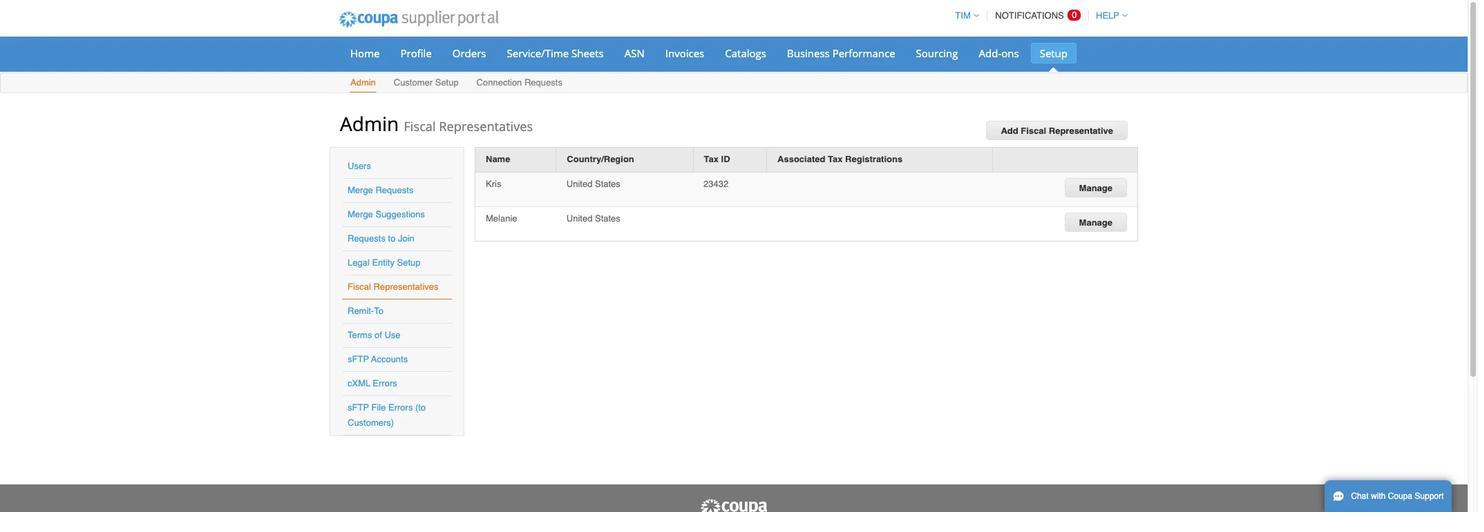 Task type: locate. For each thing, give the bounding box(es) containing it.
sftp
[[348, 355, 369, 365], [348, 403, 369, 413]]

1 manage from the top
[[1080, 183, 1113, 193]]

add-
[[979, 46, 1002, 60]]

cxml errors
[[348, 379, 397, 389]]

1 horizontal spatial fiscal
[[404, 118, 436, 135]]

join
[[398, 234, 415, 244]]

0 vertical spatial admin
[[350, 77, 376, 88]]

associated
[[778, 154, 826, 165]]

catalogs
[[725, 46, 767, 60]]

1 merge from the top
[[348, 185, 373, 196]]

2 vertical spatial setup
[[397, 258, 421, 268]]

fiscal inside add fiscal representative link
[[1021, 126, 1047, 136]]

requests inside connection requests "link"
[[525, 77, 563, 88]]

sftp up customers)
[[348, 403, 369, 413]]

legal entity setup
[[348, 258, 421, 268]]

setup link
[[1031, 43, 1077, 64]]

0 vertical spatial requests
[[525, 77, 563, 88]]

0 vertical spatial sftp
[[348, 355, 369, 365]]

merge down the users
[[348, 185, 373, 196]]

0 vertical spatial united
[[567, 179, 593, 189]]

admin inside admin "link"
[[350, 77, 376, 88]]

accounts
[[371, 355, 408, 365]]

2 horizontal spatial fiscal
[[1021, 126, 1047, 136]]

orders
[[453, 46, 486, 60]]

1 vertical spatial manage link
[[1065, 213, 1127, 232]]

merge for merge suggestions
[[348, 209, 373, 220]]

tax right associated
[[828, 154, 843, 165]]

performance
[[833, 46, 896, 60]]

sftp accounts link
[[348, 355, 408, 365]]

setup
[[1040, 46, 1068, 60], [435, 77, 459, 88], [397, 258, 421, 268]]

registrations
[[846, 154, 903, 165]]

errors down accounts
[[373, 379, 397, 389]]

united states
[[567, 179, 621, 189], [567, 213, 621, 224]]

fiscal down customer setup link
[[404, 118, 436, 135]]

manage
[[1080, 183, 1113, 193], [1080, 217, 1113, 228]]

admin
[[350, 77, 376, 88], [340, 111, 399, 137]]

business performance
[[787, 46, 896, 60]]

united for kris
[[567, 179, 593, 189]]

merge requests
[[348, 185, 414, 196]]

business performance link
[[778, 43, 905, 64]]

errors left the (to
[[388, 403, 413, 413]]

errors
[[373, 379, 397, 389], [388, 403, 413, 413]]

1 horizontal spatial tax
[[828, 154, 843, 165]]

2 states from the top
[[595, 213, 621, 224]]

0 vertical spatial coupa supplier portal image
[[330, 2, 508, 37]]

1 vertical spatial sftp
[[348, 403, 369, 413]]

requests to join link
[[348, 234, 415, 244]]

0 vertical spatial united states
[[567, 179, 621, 189]]

admin for admin fiscal representatives
[[340, 111, 399, 137]]

merge
[[348, 185, 373, 196], [348, 209, 373, 220]]

0 vertical spatial representatives
[[439, 118, 533, 135]]

1 states from the top
[[595, 179, 621, 189]]

navigation containing notifications 0
[[949, 2, 1128, 29]]

1 vertical spatial merge
[[348, 209, 373, 220]]

legal entity setup link
[[348, 258, 421, 268]]

1 manage link from the top
[[1065, 178, 1127, 197]]

errors inside sftp file errors (to customers)
[[388, 403, 413, 413]]

coupa
[[1389, 492, 1413, 502]]

fiscal down legal
[[348, 282, 371, 292]]

sftp inside sftp file errors (to customers)
[[348, 403, 369, 413]]

0 vertical spatial errors
[[373, 379, 397, 389]]

fiscal for admin
[[404, 118, 436, 135]]

1 vertical spatial requests
[[376, 185, 414, 196]]

requests down service/time
[[525, 77, 563, 88]]

2 horizontal spatial setup
[[1040, 46, 1068, 60]]

united
[[567, 179, 593, 189], [567, 213, 593, 224]]

1 vertical spatial united
[[567, 213, 593, 224]]

states for kris
[[595, 179, 621, 189]]

manage link
[[1065, 178, 1127, 197], [1065, 213, 1127, 232]]

business
[[787, 46, 830, 60]]

setup right customer
[[435, 77, 459, 88]]

merge down merge requests link
[[348, 209, 373, 220]]

service/time
[[507, 46, 569, 60]]

representatives up name on the top of the page
[[439, 118, 533, 135]]

1 vertical spatial coupa supplier portal image
[[700, 499, 769, 513]]

0 vertical spatial manage link
[[1065, 178, 1127, 197]]

representatives down legal entity setup at the bottom
[[374, 282, 439, 292]]

setup down join
[[397, 258, 421, 268]]

help
[[1096, 10, 1120, 21]]

fiscal right the add
[[1021, 126, 1047, 136]]

melanie
[[486, 213, 517, 224]]

states
[[595, 179, 621, 189], [595, 213, 621, 224]]

1 united states from the top
[[567, 179, 621, 189]]

fiscal
[[404, 118, 436, 135], [1021, 126, 1047, 136], [348, 282, 371, 292]]

0
[[1072, 10, 1077, 20]]

2 manage from the top
[[1080, 217, 1113, 228]]

country/region
[[567, 154, 634, 165]]

file
[[372, 403, 386, 413]]

0 horizontal spatial representatives
[[374, 282, 439, 292]]

admin down home link
[[350, 77, 376, 88]]

admin down admin "link"
[[340, 111, 399, 137]]

use
[[385, 330, 401, 341]]

1 horizontal spatial setup
[[435, 77, 459, 88]]

1 horizontal spatial representatives
[[439, 118, 533, 135]]

1 tax from the left
[[704, 154, 719, 165]]

fiscal inside admin fiscal representatives
[[404, 118, 436, 135]]

navigation
[[949, 2, 1128, 29]]

requests left to
[[348, 234, 386, 244]]

add fiscal representative
[[1001, 126, 1114, 136]]

1 united from the top
[[567, 179, 593, 189]]

customer setup
[[394, 77, 459, 88]]

tax
[[704, 154, 719, 165], [828, 154, 843, 165]]

requests for merge requests
[[376, 185, 414, 196]]

entity
[[372, 258, 395, 268]]

1 vertical spatial admin
[[340, 111, 399, 137]]

1 vertical spatial setup
[[435, 77, 459, 88]]

coupa supplier portal image
[[330, 2, 508, 37], [700, 499, 769, 513]]

2 merge from the top
[[348, 209, 373, 220]]

fiscal representatives link
[[348, 282, 439, 292]]

requests up suggestions
[[376, 185, 414, 196]]

sourcing link
[[907, 43, 967, 64]]

sftp file errors (to customers)
[[348, 403, 426, 429]]

1 vertical spatial errors
[[388, 403, 413, 413]]

0 vertical spatial manage
[[1080, 183, 1113, 193]]

1 vertical spatial manage
[[1080, 217, 1113, 228]]

asn
[[625, 46, 645, 60]]

fiscal representatives
[[348, 282, 439, 292]]

2 united states from the top
[[567, 213, 621, 224]]

notifications
[[996, 10, 1064, 21]]

2 united from the top
[[567, 213, 593, 224]]

representatives inside admin fiscal representatives
[[439, 118, 533, 135]]

0 vertical spatial states
[[595, 179, 621, 189]]

home link
[[341, 43, 389, 64]]

2 manage link from the top
[[1065, 213, 1127, 232]]

sftp file errors (to customers) link
[[348, 403, 426, 429]]

1 vertical spatial states
[[595, 213, 621, 224]]

tax id
[[704, 154, 730, 165]]

representatives
[[439, 118, 533, 135], [374, 282, 439, 292]]

with
[[1371, 492, 1386, 502]]

setup down notifications 0
[[1040, 46, 1068, 60]]

sftp up cxml
[[348, 355, 369, 365]]

0 horizontal spatial fiscal
[[348, 282, 371, 292]]

0 vertical spatial merge
[[348, 185, 373, 196]]

0 horizontal spatial tax
[[704, 154, 719, 165]]

sftp accounts
[[348, 355, 408, 365]]

1 vertical spatial united states
[[567, 213, 621, 224]]

tax left id on the left of the page
[[704, 154, 719, 165]]

1 sftp from the top
[[348, 355, 369, 365]]

2 sftp from the top
[[348, 403, 369, 413]]

requests
[[525, 77, 563, 88], [376, 185, 414, 196], [348, 234, 386, 244]]



Task type: vqa. For each thing, say whether or not it's contained in the screenshot.
Add
yes



Task type: describe. For each thing, give the bounding box(es) containing it.
of
[[375, 330, 382, 341]]

ons
[[1002, 46, 1019, 60]]

add
[[1001, 126, 1019, 136]]

name
[[486, 154, 510, 165]]

1 vertical spatial representatives
[[374, 282, 439, 292]]

requests for connection requests
[[525, 77, 563, 88]]

merge suggestions
[[348, 209, 425, 220]]

invoices
[[666, 46, 705, 60]]

2 vertical spatial requests
[[348, 234, 386, 244]]

add-ons link
[[970, 43, 1028, 64]]

cxml
[[348, 379, 371, 389]]

manage link for melanie
[[1065, 213, 1127, 232]]

notifications 0
[[996, 10, 1077, 21]]

customer setup link
[[393, 75, 459, 93]]

sourcing
[[916, 46, 958, 60]]

orders link
[[444, 43, 495, 64]]

manage for melanie
[[1080, 217, 1113, 228]]

merge for merge requests
[[348, 185, 373, 196]]

kris
[[486, 179, 501, 189]]

profile link
[[392, 43, 441, 64]]

remit-
[[348, 306, 374, 317]]

(to
[[415, 403, 426, 413]]

sftp for sftp accounts
[[348, 355, 369, 365]]

merge suggestions link
[[348, 209, 425, 220]]

merge requests link
[[348, 185, 414, 196]]

tim
[[956, 10, 971, 21]]

representative
[[1049, 126, 1114, 136]]

add fiscal representative link
[[987, 121, 1128, 140]]

id
[[721, 154, 730, 165]]

0 horizontal spatial setup
[[397, 258, 421, 268]]

terms
[[348, 330, 372, 341]]

united states for melanie
[[567, 213, 621, 224]]

service/time sheets link
[[498, 43, 613, 64]]

fiscal for add
[[1021, 126, 1047, 136]]

users link
[[348, 161, 371, 171]]

to
[[374, 306, 384, 317]]

legal
[[348, 258, 370, 268]]

terms of use link
[[348, 330, 401, 341]]

connection
[[477, 77, 522, 88]]

tim link
[[949, 10, 979, 21]]

invoices link
[[657, 43, 714, 64]]

admin fiscal representatives
[[340, 111, 533, 137]]

users
[[348, 161, 371, 171]]

23432
[[704, 179, 729, 189]]

sheets
[[572, 46, 604, 60]]

cxml errors link
[[348, 379, 397, 389]]

suggestions
[[376, 209, 425, 220]]

chat with coupa support button
[[1325, 481, 1453, 513]]

asn link
[[616, 43, 654, 64]]

united states for kris
[[567, 179, 621, 189]]

remit-to
[[348, 306, 384, 317]]

2 tax from the left
[[828, 154, 843, 165]]

associated tax registrations
[[778, 154, 903, 165]]

0 horizontal spatial coupa supplier portal image
[[330, 2, 508, 37]]

manage for kris
[[1080, 183, 1113, 193]]

profile
[[401, 46, 432, 60]]

admin link
[[350, 75, 377, 93]]

customer
[[394, 77, 433, 88]]

help link
[[1090, 10, 1128, 21]]

connection requests
[[477, 77, 563, 88]]

manage link for kris
[[1065, 178, 1127, 197]]

requests to join
[[348, 234, 415, 244]]

admin for admin
[[350, 77, 376, 88]]

states for melanie
[[595, 213, 621, 224]]

0 vertical spatial setup
[[1040, 46, 1068, 60]]

service/time sheets
[[507, 46, 604, 60]]

chat with coupa support
[[1352, 492, 1444, 502]]

catalogs link
[[716, 43, 776, 64]]

connection requests link
[[476, 75, 563, 93]]

united for melanie
[[567, 213, 593, 224]]

terms of use
[[348, 330, 401, 341]]

home
[[350, 46, 380, 60]]

chat
[[1352, 492, 1369, 502]]

add-ons
[[979, 46, 1019, 60]]

1 horizontal spatial coupa supplier portal image
[[700, 499, 769, 513]]

remit-to link
[[348, 306, 384, 317]]

sftp for sftp file errors (to customers)
[[348, 403, 369, 413]]

customers)
[[348, 418, 394, 429]]

support
[[1415, 492, 1444, 502]]

to
[[388, 234, 396, 244]]



